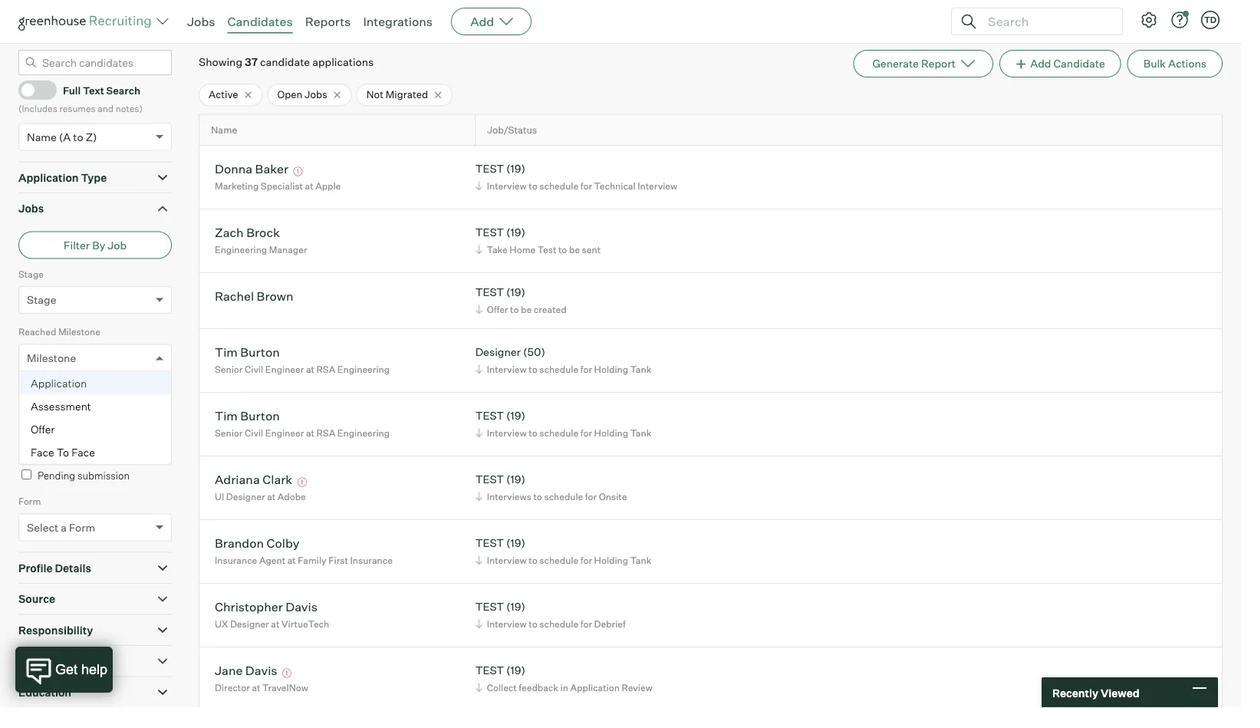 Task type: describe. For each thing, give the bounding box(es) containing it.
interview for interview to schedule for holding tank link related to tim burton link corresponding to designer
[[487, 364, 527, 375]]

0 vertical spatial post
[[37, 384, 56, 396]]

and
[[98, 103, 114, 114]]

1 face from the left
[[31, 446, 54, 459]]

text
[[83, 84, 104, 96]]

virtuetech
[[282, 618, 329, 630]]

donna baker has been in technical interview for more than 14 days image
[[291, 167, 305, 176]]

(19) inside test (19) collect feedback in application review
[[507, 664, 526, 677]]

collect
[[487, 682, 517, 694]]

filter by job
[[64, 238, 127, 252]]

to up test (19) interviews to schedule for onsite
[[529, 427, 538, 439]]

filter by job button
[[18, 232, 172, 259]]

To be sent checkbox
[[21, 443, 31, 453]]

manager
[[269, 244, 307, 255]]

1 vertical spatial submitted
[[73, 409, 126, 423]]

schedule up test (19) interviews to schedule for onsite
[[540, 427, 579, 439]]

pipeline tasks
[[18, 655, 94, 668]]

application for application
[[31, 377, 87, 390]]

test for engineering manager
[[476, 226, 504, 239]]

for inside test (19) interview to schedule for technical interview
[[581, 180, 592, 192]]

test for ux designer at virtuetech
[[476, 600, 504, 614]]

at inside brandon colby insurance agent at family first insurance
[[288, 555, 296, 566]]

(a
[[59, 130, 71, 144]]

face to face option
[[19, 441, 171, 464]]

christopher
[[215, 599, 283, 614]]

form element
[[18, 494, 172, 552]]

rachel brown
[[215, 288, 294, 304]]

designer inside christopher davis ux designer at virtuetech
[[230, 618, 269, 630]]

list box inside reached milestone element
[[19, 372, 171, 464]]

1 insurance from the left
[[215, 555, 257, 566]]

job inside button
[[108, 238, 127, 252]]

not
[[367, 88, 384, 101]]

brown
[[257, 288, 294, 304]]

showing 37 candidate applications
[[199, 55, 374, 69]]

0 vertical spatial milestone
[[58, 326, 100, 338]]

rsa for test (19)
[[317, 427, 336, 439]]

holding inside designer (50) interview to schedule for holding tank
[[594, 364, 629, 375]]

reports
[[305, 14, 351, 29]]

reached milestone element
[[18, 325, 172, 465]]

greenhouse recruiting image
[[18, 12, 157, 31]]

interview to schedule for holding tank link for tim burton link corresponding to designer
[[473, 362, 656, 377]]

zach brock engineering manager
[[215, 225, 307, 255]]

add candidate
[[1031, 57, 1106, 70]]

adriana clark has been in onsite for more than 21 days image
[[295, 478, 309, 487]]

christopher davis ux designer at virtuetech
[[215, 599, 329, 630]]

generate report button
[[854, 50, 994, 78]]

application inside test (19) collect feedback in application review
[[571, 682, 620, 694]]

marketing
[[215, 180, 259, 192]]

details
[[55, 562, 91, 575]]

to up test (19) interview to schedule for debrief
[[529, 555, 538, 566]]

1 vertical spatial stage
[[27, 293, 56, 307]]

(19) for ui designer at adobe
[[507, 473, 526, 486]]

collect feedback in application review link
[[473, 680, 657, 695]]

tim burton link for designer
[[215, 344, 280, 362]]

brock
[[246, 225, 280, 240]]

37
[[245, 55, 258, 69]]

director at travelnow
[[215, 682, 308, 694]]

test for insurance agent at family first insurance
[[476, 537, 504, 550]]

davis for jane
[[245, 663, 277, 678]]

for inside test (19) interviews to schedule for onsite
[[585, 491, 597, 502]]

adriana clark link
[[215, 472, 293, 489]]

sent inside the test (19) take home test to be sent
[[582, 244, 601, 255]]

education
[[18, 686, 71, 699]]

offer inside test (19) offer to be created
[[487, 304, 508, 315]]

schedule up test (19) interview to schedule for debrief
[[540, 555, 579, 566]]

candidate
[[1054, 57, 1106, 70]]

test (19) interview to schedule for holding tank for colby
[[476, 537, 652, 566]]

bulk
[[1144, 57, 1166, 70]]

pending submission
[[38, 470, 130, 482]]

specialist
[[261, 180, 303, 192]]

name (a to z)
[[27, 130, 97, 144]]

interview to schedule for debrief link
[[473, 617, 630, 631]]

(includes
[[18, 103, 57, 114]]

first
[[329, 555, 348, 566]]

zach brock link
[[215, 225, 280, 242]]

0 vertical spatial submitted
[[58, 384, 103, 396]]

resumes
[[59, 103, 96, 114]]

take home test to be sent link
[[473, 242, 605, 257]]

showing
[[199, 55, 243, 69]]

responsibility
[[18, 624, 93, 637]]

interview for interview to schedule for debrief link
[[487, 618, 527, 630]]

rsa for designer (50)
[[317, 364, 336, 375]]

2 horizontal spatial jobs
[[305, 88, 327, 101]]

engineering inside zach brock engineering manager
[[215, 244, 267, 255]]

test (19) take home test to be sent
[[476, 226, 601, 255]]

technical
[[594, 180, 636, 192]]

christopher davis link
[[215, 599, 318, 617]]

candidates link
[[228, 14, 293, 29]]

add button
[[451, 8, 532, 35]]

jane davis has been in application review for more than 5 days image
[[280, 669, 294, 678]]

for for christopher davis link
[[581, 618, 592, 630]]

senior for test (19)
[[215, 427, 243, 439]]

test for senior civil engineer at rsa engineering
[[476, 409, 504, 423]]

test inside test (19) collect feedback in application review
[[476, 664, 504, 677]]

select
[[27, 521, 58, 534]]

application for application type
[[18, 171, 79, 184]]

filter
[[64, 238, 90, 252]]

to left z)
[[73, 130, 83, 144]]

job post submitted element
[[18, 383, 172, 441]]

test for ui designer at adobe
[[476, 473, 504, 486]]

be inside the test (19) take home test to be sent
[[569, 244, 580, 255]]

burton for test
[[240, 408, 280, 423]]

full
[[63, 84, 81, 96]]

report
[[922, 57, 956, 70]]

by
[[92, 238, 105, 252]]

travelnow
[[263, 682, 308, 694]]

job/status
[[487, 124, 537, 136]]

generate
[[873, 57, 919, 70]]

interviews to schedule for onsite link
[[473, 489, 631, 504]]

1 horizontal spatial jobs
[[187, 14, 215, 29]]

name for name
[[211, 124, 237, 136]]

application type
[[18, 171, 107, 184]]

2 vertical spatial jobs
[[18, 202, 44, 215]]

0 vertical spatial stage
[[18, 268, 44, 280]]

td button
[[1199, 8, 1223, 32]]

reports link
[[305, 14, 351, 29]]

donna baker
[[215, 161, 289, 176]]

tim burton senior civil engineer at rsa engineering for designer (50)
[[215, 344, 390, 375]]

schedule inside designer (50) interview to schedule for holding tank
[[540, 364, 579, 375]]

1 vertical spatial designer
[[226, 491, 265, 502]]

none field inside reached milestone element
[[19, 345, 35, 371]]

candidate
[[260, 55, 310, 69]]

ux
[[215, 618, 228, 630]]

family
[[298, 555, 327, 566]]

test (19) collect feedback in application review
[[476, 664, 653, 694]]

test (19) interviews to schedule for onsite
[[476, 473, 627, 502]]

tim for test
[[215, 408, 238, 423]]

(19) for insurance agent at family first insurance
[[507, 537, 526, 550]]

(19) for ux designer at virtuetech
[[507, 600, 526, 614]]

offer inside offer option
[[31, 423, 55, 436]]

2 holding from the top
[[594, 427, 629, 439]]

test inside test (19) offer to be created
[[476, 286, 504, 299]]

tasks
[[63, 655, 94, 668]]

interview for interview to schedule for holding tank link associated with tim burton link corresponding to test
[[487, 427, 527, 439]]

to inside designer (50) interview to schedule for holding tank
[[529, 364, 538, 375]]

donna
[[215, 161, 253, 176]]

pipeline
[[18, 655, 61, 668]]

onsite
[[599, 491, 627, 502]]

0 horizontal spatial to
[[38, 443, 49, 455]]

created
[[534, 304, 567, 315]]

full text search (includes resumes and notes)
[[18, 84, 143, 114]]

to inside face to face option
[[57, 446, 69, 459]]

name for name (a to z)
[[27, 130, 57, 144]]

tank for interview to schedule for holding tank link related to tim burton link corresponding to designer
[[631, 364, 652, 375]]

candidates
[[228, 14, 293, 29]]

engineering for designer
[[338, 364, 390, 375]]

interviews
[[487, 491, 532, 502]]



Task type: vqa. For each thing, say whether or not it's contained in the screenshot.


Task type: locate. For each thing, give the bounding box(es) containing it.
0 vertical spatial tank
[[631, 364, 652, 375]]

director
[[215, 682, 250, 694]]

0 vertical spatial be
[[569, 244, 580, 255]]

interview down interviews
[[487, 555, 527, 566]]

None field
[[19, 345, 35, 371]]

to inside the test (19) take home test to be sent
[[559, 244, 567, 255]]

application down name (a to z) option
[[18, 171, 79, 184]]

in
[[561, 682, 569, 694]]

for for brandon colby 'link' on the left bottom of the page
[[581, 555, 592, 566]]

1 vertical spatial rsa
[[317, 427, 336, 439]]

3 test from the top
[[476, 286, 504, 299]]

3 interview to schedule for holding tank link from the top
[[473, 553, 656, 568]]

1 holding from the top
[[594, 364, 629, 375]]

be inside test (19) offer to be created
[[521, 304, 532, 315]]

holding
[[594, 364, 629, 375], [594, 427, 629, 439], [594, 555, 629, 566]]

sent right test
[[582, 244, 601, 255]]

to up the test (19) take home test to be sent
[[529, 180, 538, 192]]

0 horizontal spatial be
[[51, 443, 63, 455]]

open
[[277, 88, 303, 101]]

to down the (50)
[[529, 364, 538, 375]]

1 vertical spatial form
[[69, 521, 95, 534]]

adriana
[[215, 472, 260, 487]]

test for marketing specialist at apple
[[476, 162, 504, 175]]

rachel brown link
[[215, 288, 294, 306]]

submitted down application option
[[73, 409, 126, 423]]

tim up adriana
[[215, 408, 238, 423]]

at inside christopher davis ux designer at virtuetech
[[271, 618, 280, 630]]

pending
[[38, 470, 75, 482]]

to inside test (19) interviews to schedule for onsite
[[534, 491, 542, 502]]

test inside test (19) interview to schedule for debrief
[[476, 600, 504, 614]]

5 test from the top
[[476, 473, 504, 486]]

jobs right open
[[305, 88, 327, 101]]

7 (19) from the top
[[507, 600, 526, 614]]

recently viewed
[[1053, 686, 1140, 700]]

davis
[[286, 599, 318, 614], [245, 663, 277, 678]]

2 vertical spatial tank
[[631, 555, 652, 566]]

1 vertical spatial offer
[[31, 423, 55, 436]]

1 horizontal spatial davis
[[286, 599, 318, 614]]

submitted up assessment
[[58, 384, 103, 396]]

insurance
[[215, 555, 257, 566], [350, 555, 393, 566]]

0 vertical spatial davis
[[286, 599, 318, 614]]

be left created
[[521, 304, 532, 315]]

1 horizontal spatial name
[[211, 124, 237, 136]]

(19) inside the test (19) take home test to be sent
[[507, 226, 526, 239]]

1 vertical spatial jobs
[[305, 88, 327, 101]]

davis up virtuetech
[[286, 599, 318, 614]]

engineer
[[265, 364, 304, 375], [265, 427, 304, 439]]

4 (19) from the top
[[507, 409, 526, 423]]

1 horizontal spatial face
[[72, 446, 95, 459]]

job post submitted
[[18, 384, 103, 396], [27, 409, 126, 423]]

1 vertical spatial senior
[[215, 427, 243, 439]]

1 vertical spatial test (19) interview to schedule for holding tank
[[476, 537, 652, 566]]

0 vertical spatial holding
[[594, 364, 629, 375]]

job right 'by'
[[108, 238, 127, 252]]

0 vertical spatial designer
[[476, 345, 521, 359]]

designer
[[476, 345, 521, 359], [226, 491, 265, 502], [230, 618, 269, 630]]

2 rsa from the top
[[317, 427, 336, 439]]

interview inside designer (50) interview to schedule for holding tank
[[487, 364, 527, 375]]

for for tim burton link corresponding to test
[[581, 427, 592, 439]]

form down pending submission checkbox
[[18, 496, 41, 507]]

(19) down interviews
[[507, 537, 526, 550]]

brandon colby link
[[215, 535, 300, 553]]

0 vertical spatial engineering
[[215, 244, 267, 255]]

for for tim burton link corresponding to designer
[[581, 364, 592, 375]]

0 vertical spatial form
[[18, 496, 41, 507]]

Search text field
[[985, 10, 1109, 33]]

2 tim burton senior civil engineer at rsa engineering from the top
[[215, 408, 390, 439]]

jane davis
[[215, 663, 277, 678]]

0 vertical spatial job post submitted
[[18, 384, 103, 396]]

tim burton senior civil engineer at rsa engineering for test (19)
[[215, 408, 390, 439]]

1 vertical spatial job post submitted
[[27, 409, 126, 423]]

engineer for test (19)
[[265, 427, 304, 439]]

name (a to z) option
[[27, 130, 97, 144]]

7 test from the top
[[476, 600, 504, 614]]

1 interview to schedule for holding tank link from the top
[[473, 362, 656, 377]]

home
[[510, 244, 536, 255]]

schedule left debrief
[[540, 618, 579, 630]]

0 vertical spatial rsa
[[317, 364, 336, 375]]

1 vertical spatial add
[[1031, 57, 1052, 70]]

designer down christopher
[[230, 618, 269, 630]]

face up pending
[[31, 446, 54, 459]]

submitted
[[58, 384, 103, 396], [73, 409, 126, 423]]

burton up adriana clark
[[240, 408, 280, 423]]

0 vertical spatial tim burton senior civil engineer at rsa engineering
[[215, 344, 390, 375]]

(19) for senior civil engineer at rsa engineering
[[507, 409, 526, 423]]

1 civil from the top
[[245, 364, 263, 375]]

civil down the rachel brown link
[[245, 364, 263, 375]]

profile
[[18, 562, 53, 575]]

test (19) interview to schedule for technical interview
[[476, 162, 678, 192]]

apple
[[316, 180, 341, 192]]

senior down rachel on the top
[[215, 364, 243, 375]]

milestone
[[58, 326, 100, 338], [27, 351, 76, 365]]

2 (19) from the top
[[507, 226, 526, 239]]

test inside test (19) interview to schedule for technical interview
[[476, 162, 504, 175]]

stage element
[[18, 267, 172, 325]]

1 vertical spatial holding
[[594, 427, 629, 439]]

0 vertical spatial offer
[[487, 304, 508, 315]]

1 vertical spatial interview to schedule for holding tank link
[[473, 426, 656, 440]]

to
[[73, 130, 83, 144], [529, 180, 538, 192], [559, 244, 567, 255], [510, 304, 519, 315], [529, 364, 538, 375], [529, 427, 538, 439], [534, 491, 542, 502], [529, 555, 538, 566], [529, 618, 538, 630]]

form
[[18, 496, 41, 507], [69, 521, 95, 534]]

0 vertical spatial burton
[[240, 344, 280, 360]]

add candidate link
[[1000, 50, 1122, 78]]

1 tim burton senior civil engineer at rsa engineering from the top
[[215, 344, 390, 375]]

interview up the collect
[[487, 618, 527, 630]]

application up assessment
[[31, 377, 87, 390]]

tim burton link up adriana clark
[[215, 408, 280, 426]]

interview inside test (19) interview to schedule for debrief
[[487, 618, 527, 630]]

3 tank from the top
[[631, 555, 652, 566]]

schedule down the (50)
[[540, 364, 579, 375]]

0 vertical spatial add
[[471, 14, 494, 29]]

davis for christopher
[[286, 599, 318, 614]]

be right test
[[569, 244, 580, 255]]

tim for designer
[[215, 344, 238, 360]]

0 horizontal spatial name
[[27, 130, 57, 144]]

(19) inside test (19) offer to be created
[[507, 286, 526, 299]]

0 vertical spatial interview to schedule for holding tank link
[[473, 362, 656, 377]]

Pending submission checkbox
[[21, 470, 31, 480]]

2 interview to schedule for holding tank link from the top
[[473, 426, 656, 440]]

rachel
[[215, 288, 254, 304]]

2 burton from the top
[[240, 408, 280, 423]]

ui designer at adobe
[[215, 491, 306, 502]]

2 face from the left
[[72, 446, 95, 459]]

designer inside designer (50) interview to schedule for holding tank
[[476, 345, 521, 359]]

integrations
[[363, 14, 433, 29]]

1 horizontal spatial insurance
[[350, 555, 393, 566]]

engineer for designer (50)
[[265, 364, 304, 375]]

add inside popup button
[[471, 14, 494, 29]]

offer left created
[[487, 304, 508, 315]]

0 horizontal spatial sent
[[65, 443, 85, 455]]

(19) inside test (19) interview to schedule for debrief
[[507, 600, 526, 614]]

to right interviews
[[534, 491, 542, 502]]

interview to schedule for technical interview link
[[473, 179, 682, 193]]

1 rsa from the top
[[317, 364, 336, 375]]

1 vertical spatial tank
[[631, 427, 652, 439]]

1 vertical spatial engineering
[[338, 364, 390, 375]]

designer down adriana clark link
[[226, 491, 265, 502]]

3 (19) from the top
[[507, 286, 526, 299]]

jobs down application type
[[18, 202, 44, 215]]

source
[[18, 593, 55, 606]]

3 holding from the top
[[594, 555, 629, 566]]

interview to schedule for holding tank link for tim burton link corresponding to test
[[473, 426, 656, 440]]

0 horizontal spatial davis
[[245, 663, 277, 678]]

migrated
[[386, 88, 428, 101]]

engineer down brown
[[265, 364, 304, 375]]

2 insurance from the left
[[350, 555, 393, 566]]

0 vertical spatial test (19) interview to schedule for holding tank
[[476, 409, 652, 439]]

interview down the (50)
[[487, 364, 527, 375]]

1 vertical spatial sent
[[65, 443, 85, 455]]

1 tank from the top
[[631, 364, 652, 375]]

profile details
[[18, 562, 91, 575]]

list box
[[19, 372, 171, 464]]

a
[[61, 521, 67, 534]]

add for add candidate
[[1031, 57, 1052, 70]]

candidate reports are now available! apply filters and select "view in app" element
[[854, 50, 994, 78]]

1 vertical spatial tim burton link
[[215, 408, 280, 426]]

(19)
[[507, 162, 526, 175], [507, 226, 526, 239], [507, 286, 526, 299], [507, 409, 526, 423], [507, 473, 526, 486], [507, 537, 526, 550], [507, 600, 526, 614], [507, 664, 526, 677]]

not migrated
[[367, 88, 428, 101]]

0 vertical spatial jobs
[[187, 14, 215, 29]]

configure image
[[1140, 11, 1159, 29]]

donna baker link
[[215, 161, 289, 179]]

1 burton from the top
[[240, 344, 280, 360]]

schedule inside test (19) interview to schedule for technical interview
[[540, 180, 579, 192]]

1 senior from the top
[[215, 364, 243, 375]]

(19) up the collect
[[507, 664, 526, 677]]

brandon colby insurance agent at family first insurance
[[215, 535, 393, 566]]

to up test (19) collect feedback in application review
[[529, 618, 538, 630]]

1 vertical spatial burton
[[240, 408, 280, 423]]

actions
[[1169, 57, 1207, 70]]

2 vertical spatial engineering
[[338, 427, 390, 439]]

1 horizontal spatial add
[[1031, 57, 1052, 70]]

civil for test (19)
[[245, 427, 263, 439]]

to left created
[[510, 304, 519, 315]]

for inside test (19) interview to schedule for debrief
[[581, 618, 592, 630]]

adriana clark
[[215, 472, 293, 487]]

test inside the test (19) take home test to be sent
[[476, 226, 504, 239]]

senior up adriana
[[215, 427, 243, 439]]

at
[[305, 180, 314, 192], [306, 364, 315, 375], [306, 427, 315, 439], [267, 491, 276, 502], [288, 555, 296, 566], [271, 618, 280, 630], [252, 682, 261, 694]]

clark
[[263, 472, 293, 487]]

0 horizontal spatial offer
[[31, 423, 55, 436]]

to up pending
[[57, 446, 69, 459]]

1 engineer from the top
[[265, 364, 304, 375]]

schedule left onsite at bottom
[[544, 491, 583, 502]]

stage
[[18, 268, 44, 280], [27, 293, 56, 307]]

Search candidates field
[[18, 50, 172, 75]]

open jobs
[[277, 88, 327, 101]]

0 vertical spatial engineer
[[265, 364, 304, 375]]

ui
[[215, 491, 224, 502]]

engineering for test
[[338, 427, 390, 439]]

test (19) interview to schedule for holding tank for burton
[[476, 409, 652, 439]]

interview to schedule for holding tank link up test (19) interviews to schedule for onsite
[[473, 426, 656, 440]]

0 vertical spatial senior
[[215, 364, 243, 375]]

2 horizontal spatial be
[[569, 244, 580, 255]]

sent
[[582, 244, 601, 255], [65, 443, 85, 455]]

tank inside designer (50) interview to schedule for holding tank
[[631, 364, 652, 375]]

1 horizontal spatial to
[[57, 446, 69, 459]]

reached milestone
[[18, 326, 100, 338]]

insurance right first at the left of the page
[[350, 555, 393, 566]]

test
[[476, 162, 504, 175], [476, 226, 504, 239], [476, 286, 504, 299], [476, 409, 504, 423], [476, 473, 504, 486], [476, 537, 504, 550], [476, 600, 504, 614], [476, 664, 504, 677]]

5 (19) from the top
[[507, 473, 526, 486]]

sent down offer option
[[65, 443, 85, 455]]

1 vertical spatial be
[[521, 304, 532, 315]]

interview to schedule for holding tank link down the (50)
[[473, 362, 656, 377]]

1 test from the top
[[476, 162, 504, 175]]

0 horizontal spatial add
[[471, 14, 494, 29]]

add for add
[[471, 14, 494, 29]]

job
[[108, 238, 127, 252], [18, 384, 35, 396], [27, 409, 46, 423]]

interview down the job/status on the left of the page
[[487, 180, 527, 192]]

1 (19) from the top
[[507, 162, 526, 175]]

1 tim from the top
[[215, 344, 238, 360]]

interview right technical
[[638, 180, 678, 192]]

0 vertical spatial tim
[[215, 344, 238, 360]]

(19) up interviews
[[507, 473, 526, 486]]

to
[[38, 443, 49, 455], [57, 446, 69, 459]]

1 tim burton link from the top
[[215, 344, 280, 362]]

to right test
[[559, 244, 567, 255]]

2 senior from the top
[[215, 427, 243, 439]]

offer option
[[19, 418, 171, 441]]

2 vertical spatial designer
[[230, 618, 269, 630]]

1 horizontal spatial sent
[[582, 244, 601, 255]]

jobs up showing
[[187, 14, 215, 29]]

insurance down brandon
[[215, 555, 257, 566]]

2 tank from the top
[[631, 427, 652, 439]]

interview up interviews
[[487, 427, 527, 439]]

bulk actions link
[[1128, 50, 1223, 78]]

1 vertical spatial tim burton senior civil engineer at rsa engineering
[[215, 408, 390, 439]]

tim burton link
[[215, 344, 280, 362], [215, 408, 280, 426]]

rsa
[[317, 364, 336, 375], [317, 427, 336, 439]]

(19) inside test (19) interview to schedule for technical interview
[[507, 162, 526, 175]]

brandon
[[215, 535, 264, 551]]

tim burton senior civil engineer at rsa engineering up adriana clark has been in onsite for more than 21 days image
[[215, 408, 390, 439]]

z)
[[86, 130, 97, 144]]

davis up "director at travelnow"
[[245, 663, 277, 678]]

(19) down the (50)
[[507, 409, 526, 423]]

td
[[1205, 15, 1217, 25]]

test
[[538, 244, 557, 255]]

post up to be sent
[[48, 409, 71, 423]]

name down active
[[211, 124, 237, 136]]

schedule inside test (19) interviews to schedule for onsite
[[544, 491, 583, 502]]

interview for interview to schedule for technical interview link
[[487, 180, 527, 192]]

senior for designer (50)
[[215, 364, 243, 375]]

applications
[[312, 55, 374, 69]]

0 horizontal spatial face
[[31, 446, 54, 459]]

application option
[[19, 372, 171, 395]]

tank for brandon colby 'link' on the left bottom of the page's interview to schedule for holding tank link
[[631, 555, 652, 566]]

8 test from the top
[[476, 664, 504, 677]]

civil
[[245, 364, 263, 375], [245, 427, 263, 439]]

0 vertical spatial tim burton link
[[215, 344, 280, 362]]

1 horizontal spatial form
[[69, 521, 95, 534]]

(19) up offer to be created link
[[507, 286, 526, 299]]

civil up adriana clark
[[245, 427, 263, 439]]

(19) up 'home'
[[507, 226, 526, 239]]

1 vertical spatial engineer
[[265, 427, 304, 439]]

offer
[[487, 304, 508, 315], [31, 423, 55, 436]]

post
[[37, 384, 56, 396], [48, 409, 71, 423]]

1 vertical spatial application
[[31, 377, 87, 390]]

2 tim from the top
[[215, 408, 238, 423]]

to inside test (19) interview to schedule for debrief
[[529, 618, 538, 630]]

1 vertical spatial davis
[[245, 663, 277, 678]]

job up to be sent option
[[27, 409, 46, 423]]

1 horizontal spatial be
[[521, 304, 532, 315]]

designer left the (50)
[[476, 345, 521, 359]]

generate report
[[873, 57, 956, 70]]

face up pending submission on the left of page
[[72, 446, 95, 459]]

burton down the rachel brown link
[[240, 344, 280, 360]]

tim down rachel on the top
[[215, 344, 238, 360]]

(19) for engineering manager
[[507, 226, 526, 239]]

milestone down reached milestone
[[27, 351, 76, 365]]

burton
[[240, 344, 280, 360], [240, 408, 280, 423]]

adobe
[[278, 491, 306, 502]]

(19) for marketing specialist at apple
[[507, 162, 526, 175]]

active
[[209, 88, 238, 101]]

test (19) interview to schedule for holding tank down designer (50) interview to schedule for holding tank
[[476, 409, 652, 439]]

test inside test (19) interviews to schedule for onsite
[[476, 473, 504, 486]]

tank for interview to schedule for holding tank link associated with tim burton link corresponding to test
[[631, 427, 652, 439]]

1 vertical spatial milestone
[[27, 351, 76, 365]]

1 test (19) interview to schedule for holding tank from the top
[[476, 409, 652, 439]]

8 (19) from the top
[[507, 664, 526, 677]]

list box containing application
[[19, 372, 171, 464]]

engineer up clark
[[265, 427, 304, 439]]

tank
[[631, 364, 652, 375], [631, 427, 652, 439], [631, 555, 652, 566]]

0 vertical spatial sent
[[582, 244, 601, 255]]

assessment option
[[19, 395, 171, 418]]

jane
[[215, 663, 243, 678]]

tim burton link for test
[[215, 408, 280, 426]]

for inside designer (50) interview to schedule for holding tank
[[581, 364, 592, 375]]

2 vertical spatial holding
[[594, 555, 629, 566]]

6 test from the top
[[476, 537, 504, 550]]

2 vertical spatial be
[[51, 443, 63, 455]]

0 horizontal spatial insurance
[[215, 555, 257, 566]]

job up assessment
[[18, 384, 35, 396]]

0 vertical spatial job
[[108, 238, 127, 252]]

1 vertical spatial civil
[[245, 427, 263, 439]]

to right to be sent option
[[38, 443, 49, 455]]

notes)
[[116, 103, 143, 114]]

4 test from the top
[[476, 409, 504, 423]]

0 horizontal spatial jobs
[[18, 202, 44, 215]]

2 civil from the top
[[245, 427, 263, 439]]

senior
[[215, 364, 243, 375], [215, 427, 243, 439]]

agent
[[259, 555, 286, 566]]

offer up to be sent option
[[31, 423, 55, 436]]

for
[[581, 180, 592, 192], [581, 364, 592, 375], [581, 427, 592, 439], [585, 491, 597, 502], [581, 555, 592, 566], [581, 618, 592, 630]]

2 vertical spatial job
[[27, 409, 46, 423]]

1 vertical spatial job
[[18, 384, 35, 396]]

select a form
[[27, 521, 95, 534]]

be up pending
[[51, 443, 63, 455]]

schedule inside test (19) interview to schedule for debrief
[[540, 618, 579, 630]]

marketing specialist at apple
[[215, 180, 341, 192]]

6 (19) from the top
[[507, 537, 526, 550]]

application inside option
[[31, 377, 87, 390]]

tim burton senior civil engineer at rsa engineering down brown
[[215, 344, 390, 375]]

(19) up interview to schedule for debrief link
[[507, 600, 526, 614]]

(50)
[[523, 345, 546, 359]]

interview to schedule for holding tank link
[[473, 362, 656, 377], [473, 426, 656, 440], [473, 553, 656, 568]]

burton for designer
[[240, 344, 280, 360]]

2 engineer from the top
[[265, 427, 304, 439]]

1 vertical spatial post
[[48, 409, 71, 423]]

(19) inside test (19) interviews to schedule for onsite
[[507, 473, 526, 486]]

name left (a
[[27, 130, 57, 144]]

interview to schedule for holding tank link up test (19) interview to schedule for debrief
[[473, 553, 656, 568]]

face to face
[[31, 446, 95, 459]]

to inside test (19) interview to schedule for technical interview
[[529, 180, 538, 192]]

interview to schedule for holding tank link for brandon colby 'link' on the left bottom of the page
[[473, 553, 656, 568]]

tim burton link down the rachel brown link
[[215, 344, 280, 362]]

1 horizontal spatial offer
[[487, 304, 508, 315]]

(19) down the job/status on the left of the page
[[507, 162, 526, 175]]

designer (50) interview to schedule for holding tank
[[476, 345, 652, 375]]

form right the a
[[69, 521, 95, 534]]

2 test from the top
[[476, 226, 504, 239]]

jane davis link
[[215, 663, 277, 680]]

davis inside christopher davis ux designer at virtuetech
[[286, 599, 318, 614]]

milestone down "stage" element
[[58, 326, 100, 338]]

post up assessment
[[37, 384, 56, 396]]

0 vertical spatial application
[[18, 171, 79, 184]]

checkmark image
[[25, 84, 37, 95]]

2 test (19) interview to schedule for holding tank from the top
[[476, 537, 652, 566]]

civil for designer (50)
[[245, 364, 263, 375]]

0 vertical spatial civil
[[245, 364, 263, 375]]

interview for brandon colby 'link' on the left bottom of the page's interview to schedule for holding tank link
[[487, 555, 527, 566]]

0 horizontal spatial form
[[18, 496, 41, 507]]

2 vertical spatial application
[[571, 682, 620, 694]]

2 tim burton link from the top
[[215, 408, 280, 426]]

viewed
[[1101, 686, 1140, 700]]

integrations link
[[363, 14, 433, 29]]

test (19) interview to schedule for holding tank down 'interviews to schedule for onsite' link
[[476, 537, 652, 566]]

2 vertical spatial interview to schedule for holding tank link
[[473, 553, 656, 568]]

application right in
[[571, 682, 620, 694]]

schedule left technical
[[540, 180, 579, 192]]

1 vertical spatial tim
[[215, 408, 238, 423]]

to inside test (19) offer to be created
[[510, 304, 519, 315]]



